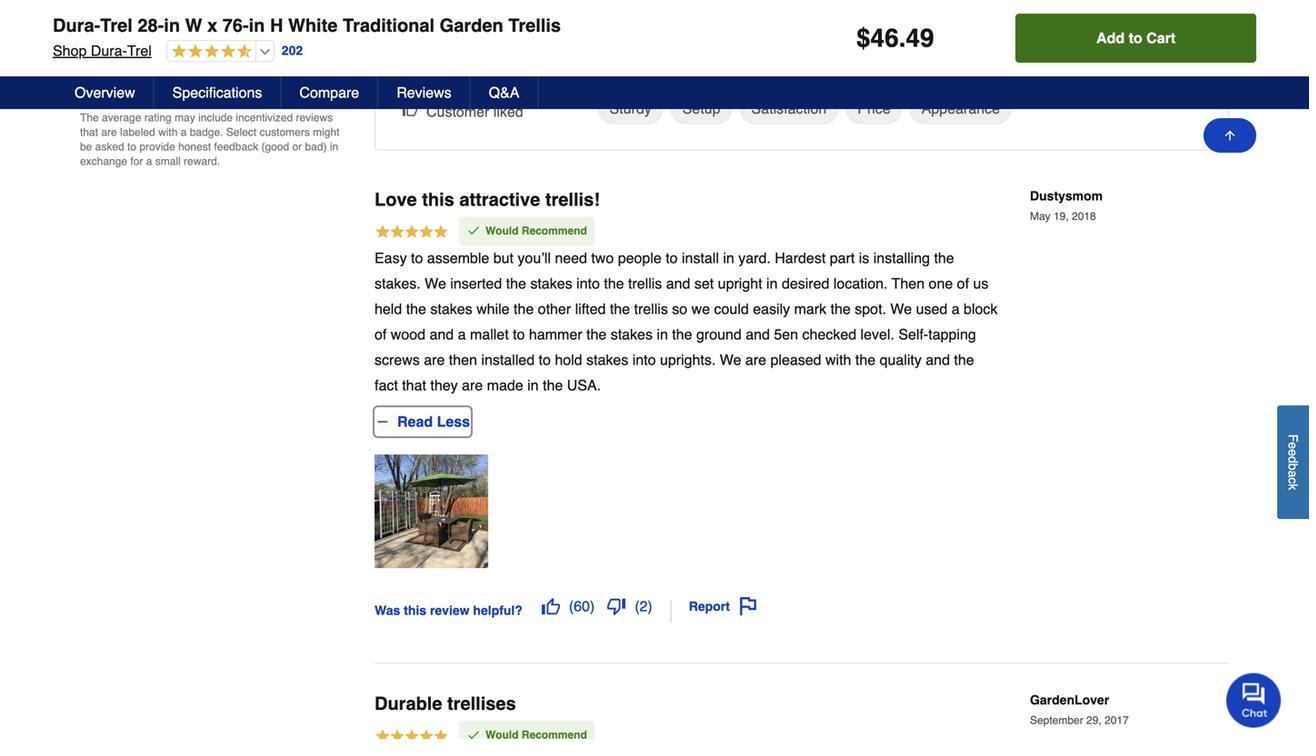Task type: locate. For each thing, give the bounding box(es) containing it.
2 ( from the left
[[635, 598, 640, 615]]

we down "ground"
[[720, 352, 741, 368]]

trellis left so
[[634, 301, 668, 318]]

dustysmom may 19, 2018
[[1030, 189, 1103, 223]]

fact
[[375, 377, 398, 394]]

into left uprights.
[[633, 352, 656, 368]]

easy
[[375, 250, 407, 267]]

would recommend
[[486, 225, 587, 237]]

( left thumb down image
[[569, 598, 574, 615]]

0 vertical spatial we
[[425, 275, 446, 292]]

0 vertical spatial 5 stars image
[[375, 223, 449, 243]]

1 vertical spatial of
[[375, 326, 387, 343]]

1 vertical spatial customer
[[426, 103, 489, 120]]

1 horizontal spatial with
[[826, 352, 851, 368]]

specifications button
[[154, 76, 281, 109]]

the up one at the top of page
[[934, 250, 954, 267]]

1 5 stars image from the top
[[375, 223, 449, 243]]

lifted
[[575, 301, 606, 318]]

location.
[[834, 275, 888, 292]]

with inside the "easy to assemble but you'll need two people to install in yard.  hardest part is installing the stakes.  we inserted the stakes into the trellis and set upright in desired location.  then one of us held the stakes while the other lifted the trellis so we could easily mark the spot.  we used a block of wood and a mallet to hammer the stakes in the ground and 5en checked level.  self-tapping screws are then installed to hold stakes into uprights.  we are pleased with the quality and the fact that they are made in the usa."
[[826, 352, 851, 368]]

are left pleased
[[746, 352, 767, 368]]

( for 60
[[569, 598, 574, 615]]

customer down 'reviews'
[[426, 103, 489, 120]]

flag image
[[739, 598, 757, 616]]

people
[[618, 250, 662, 267]]

install
[[682, 250, 719, 267]]

in down might
[[330, 141, 338, 153]]

gardenlover september 29, 2017
[[1030, 693, 1129, 727]]

of down held
[[375, 326, 387, 343]]

was
[[375, 603, 400, 618]]

then
[[892, 275, 925, 292]]

price button
[[846, 93, 903, 124]]

a up then at top left
[[458, 326, 466, 343]]

satisfaction
[[752, 100, 827, 117]]

) right thumb down image
[[648, 598, 653, 615]]

checkmark image for trellises
[[466, 728, 481, 739]]

0 vertical spatial recommend
[[148, 61, 231, 78]]

https://photos us.bazaarvoice.com/photo/2/cghvdg86bg93zxm/fb19af87 d53d 5001 9236 bd61d7d6347c image
[[375, 455, 488, 568]]

.
[[899, 24, 906, 53]]

inserted
[[450, 275, 502, 292]]

2 vertical spatial this
[[404, 603, 426, 618]]

) for ( 2 )
[[648, 598, 653, 615]]

in left the yard.
[[723, 250, 734, 267]]

checkmark image down trellises at the bottom left
[[466, 728, 481, 739]]

this right love in the left top of the page
[[422, 189, 454, 210]]

0 vertical spatial thumb up image
[[403, 102, 417, 117]]

0 vertical spatial of
[[957, 275, 969, 292]]

0 vertical spatial into
[[577, 275, 600, 292]]

f e e d b a c k button
[[1278, 405, 1309, 519]]

add
[[1097, 30, 1125, 46]]

with
[[158, 126, 178, 139], [826, 352, 851, 368]]

september
[[1030, 714, 1084, 727]]

add to cart
[[1097, 30, 1176, 46]]

) for ( 60 )
[[590, 598, 595, 615]]

0 vertical spatial with
[[158, 126, 178, 139]]

trel up the "shop dura-trel" in the left of the page
[[100, 15, 133, 36]]

of left us
[[957, 275, 969, 292]]

1 ) from the left
[[590, 598, 595, 615]]

trellis down people
[[628, 275, 662, 292]]

0 horizontal spatial with
[[158, 126, 178, 139]]

installing
[[874, 250, 930, 267]]

sturdy
[[610, 100, 652, 117]]

liked
[[494, 103, 523, 120]]

are down then at top left
[[462, 377, 483, 394]]

0 horizontal spatial (
[[569, 598, 574, 615]]

we down then
[[891, 301, 912, 318]]

that inside the "easy to assemble but you'll need two people to install in yard.  hardest part is installing the stakes.  we inserted the stakes into the trellis and set upright in desired location.  then one of us held the stakes while the other lifted the trellis so we could easily mark the spot.  we used a block of wood and a mallet to hammer the stakes in the ground and 5en checked level.  self-tapping screws are then installed to hold stakes into uprights.  we are pleased with the quality and the fact that they are made in the usa."
[[402, 377, 426, 394]]

part
[[830, 250, 855, 267]]

the down level. in the top right of the page
[[856, 352, 876, 368]]

we down assemble
[[425, 275, 446, 292]]

in up uprights.
[[657, 326, 668, 343]]

level.
[[861, 326, 895, 343]]

$
[[856, 24, 871, 53]]

93
[[115, 61, 132, 78]]

hold
[[555, 352, 582, 368]]

recommend
[[148, 61, 231, 78], [522, 225, 587, 237]]

and left 5en
[[746, 326, 770, 343]]

thumb up image for customer liked
[[403, 102, 417, 117]]

1 vertical spatial thumb up image
[[542, 598, 560, 616]]

and up so
[[666, 275, 691, 292]]

trel
[[100, 15, 133, 36], [127, 42, 152, 59]]

f
[[1286, 434, 1301, 442]]

dura- up the shop
[[53, 15, 100, 36]]

customer
[[394, 61, 462, 78], [426, 103, 489, 120]]

held
[[375, 301, 402, 318]]

1 vertical spatial checkmark image
[[466, 728, 481, 739]]

checkmark image
[[466, 223, 481, 238], [466, 728, 481, 739]]

and down tapping
[[926, 352, 950, 368]]

1 vertical spatial with
[[826, 352, 851, 368]]

to left install
[[666, 250, 678, 267]]

0 horizontal spatial that
[[80, 126, 98, 139]]

2 e from the top
[[1286, 449, 1301, 456]]

h
[[270, 15, 283, 36]]

0 vertical spatial customer
[[394, 61, 462, 78]]

d
[[1286, 456, 1301, 463]]

that right the fact
[[402, 377, 426, 394]]

cart
[[1147, 30, 1176, 46]]

0 vertical spatial this
[[235, 61, 258, 78]]

1 checkmark image from the top
[[466, 223, 481, 238]]

the down two
[[604, 275, 624, 292]]

customer sentiment
[[394, 61, 536, 78]]

this up specifications
[[235, 61, 258, 78]]

of
[[957, 275, 969, 292], [375, 326, 387, 343]]

tapping
[[929, 326, 976, 343]]

5 stars image up easy
[[375, 223, 449, 243]]

5 stars image for durable
[[375, 728, 449, 739]]

(
[[569, 598, 574, 615], [635, 598, 640, 615]]

0 horizontal spatial )
[[590, 598, 595, 615]]

1 horizontal spatial recommend
[[522, 225, 587, 237]]

appearance button
[[910, 93, 1012, 124]]

2 checkmark image from the top
[[466, 728, 481, 739]]

gardenlover
[[1030, 693, 1109, 708]]

the right lifted
[[610, 301, 630, 318]]

to up for
[[127, 141, 136, 153]]

thumb up image
[[403, 102, 417, 117], [542, 598, 560, 616]]

with down rating
[[158, 126, 178, 139]]

to right add
[[1129, 30, 1143, 46]]

1 horizontal spatial )
[[648, 598, 653, 615]]

0 horizontal spatial thumb up image
[[403, 102, 417, 117]]

0 vertical spatial checkmark image
[[466, 223, 481, 238]]

the right while
[[514, 301, 534, 318]]

) left thumb down image
[[590, 598, 595, 615]]

thumb up image left the 60
[[542, 598, 560, 616]]

1 vertical spatial into
[[633, 352, 656, 368]]

could
[[714, 301, 749, 318]]

2 ) from the left
[[648, 598, 653, 615]]

dura- up 93
[[91, 42, 127, 59]]

0 vertical spatial that
[[80, 126, 98, 139]]

this for was
[[404, 603, 426, 618]]

white
[[288, 15, 338, 36]]

2 5 stars image from the top
[[375, 728, 449, 739]]

5 stars image down durable on the bottom of the page
[[375, 728, 449, 739]]

0 vertical spatial trel
[[100, 15, 133, 36]]

to inside the average rating may include incentivized reviews that are labeled with a badge. select customers might be asked to provide honest feedback (good or bad) in exchange for a small reward.
[[127, 141, 136, 153]]

recommend up 'need'
[[522, 225, 587, 237]]

honest
[[178, 141, 211, 153]]

badge.
[[190, 126, 223, 139]]

with down checked
[[826, 352, 851, 368]]

thumb up image down 'reviews'
[[403, 102, 417, 117]]

1 vertical spatial recommend
[[522, 225, 587, 237]]

a up k
[[1286, 470, 1301, 477]]

thumb up image for (
[[542, 598, 560, 616]]

the up checked
[[831, 301, 851, 318]]

may
[[1030, 210, 1051, 223]]

that down 'the'
[[80, 126, 98, 139]]

pleased
[[771, 352, 822, 368]]

e up d
[[1286, 442, 1301, 449]]

and
[[666, 275, 691, 292], [430, 326, 454, 343], [746, 326, 770, 343], [926, 352, 950, 368]]

that
[[80, 126, 98, 139], [402, 377, 426, 394]]

this right was on the left bottom of the page
[[404, 603, 426, 618]]

the down hold
[[543, 377, 563, 394]]

a right used
[[952, 301, 960, 318]]

checkmark image left 'would'
[[466, 223, 481, 238]]

trellis
[[628, 275, 662, 292], [634, 301, 668, 318]]

might
[[313, 126, 340, 139]]

that inside the average rating may include incentivized reviews that are labeled with a badge. select customers might be asked to provide honest feedback (good or bad) in exchange for a small reward.
[[80, 126, 98, 139]]

)
[[590, 598, 595, 615], [648, 598, 653, 615]]

5 stars image
[[375, 223, 449, 243], [375, 728, 449, 739]]

the down but
[[506, 275, 526, 292]]

read less button
[[375, 408, 471, 437]]

e up b on the bottom right of page
[[1286, 449, 1301, 456]]

the down tapping
[[954, 352, 974, 368]]

1 horizontal spatial that
[[402, 377, 426, 394]]

then
[[449, 352, 477, 368]]

0 horizontal spatial of
[[375, 326, 387, 343]]

5 stars image for love
[[375, 223, 449, 243]]

this
[[235, 61, 258, 78], [422, 189, 454, 210], [404, 603, 426, 618]]

thumb down image
[[608, 598, 626, 616]]

1 vertical spatial dura-
[[91, 42, 127, 59]]

19,
[[1054, 210, 1069, 223]]

small
[[155, 155, 181, 168]]

this for love
[[422, 189, 454, 210]]

was this review helpful?
[[375, 603, 523, 618]]

2 horizontal spatial we
[[891, 301, 912, 318]]

the
[[934, 250, 954, 267], [506, 275, 526, 292], [604, 275, 624, 292], [406, 301, 426, 318], [514, 301, 534, 318], [610, 301, 630, 318], [831, 301, 851, 318], [586, 326, 607, 343], [672, 326, 692, 343], [856, 352, 876, 368], [954, 352, 974, 368], [543, 377, 563, 394]]

compare button
[[281, 76, 378, 109]]

( for 2
[[635, 598, 640, 615]]

sturdy button
[[598, 93, 664, 124]]

( right thumb down image
[[635, 598, 640, 615]]

dura-trel 28-in w x 76-in h white traditional garden trellis
[[53, 15, 561, 36]]

with inside the average rating may include incentivized reviews that are labeled with a badge. select customers might be asked to provide honest feedback (good or bad) in exchange for a small reward.
[[158, 126, 178, 139]]

into up lifted
[[577, 275, 600, 292]]

0 horizontal spatial recommend
[[148, 61, 231, 78]]

desired
[[782, 275, 830, 292]]

1 horizontal spatial into
[[633, 352, 656, 368]]

1 horizontal spatial thumb up image
[[542, 598, 560, 616]]

1 horizontal spatial we
[[720, 352, 741, 368]]

1 horizontal spatial of
[[957, 275, 969, 292]]

shop dura-trel
[[53, 42, 152, 59]]

1 ( from the left
[[569, 598, 574, 615]]

review
[[430, 603, 470, 618]]

are up asked
[[101, 126, 117, 139]]

a down the may in the top left of the page
[[181, 126, 187, 139]]

0 horizontal spatial into
[[577, 275, 600, 292]]

1 horizontal spatial (
[[635, 598, 640, 615]]

customer for customer liked
[[426, 103, 489, 120]]

1 vertical spatial 5 stars image
[[375, 728, 449, 739]]

we
[[425, 275, 446, 292], [891, 301, 912, 318], [720, 352, 741, 368]]

the down so
[[672, 326, 692, 343]]

1 vertical spatial we
[[891, 301, 912, 318]]

are inside the average rating may include incentivized reviews that are labeled with a badge. select customers might be asked to provide honest feedback (good or bad) in exchange for a small reward.
[[101, 126, 117, 139]]

less
[[437, 413, 470, 430]]

uprights.
[[660, 352, 716, 368]]

recommend down "4.6 stars" image
[[148, 61, 231, 78]]

feedback
[[214, 141, 258, 153]]

trel up %
[[127, 42, 152, 59]]

46
[[871, 24, 899, 53]]

1 vertical spatial this
[[422, 189, 454, 210]]

customer up 'reviews'
[[394, 61, 462, 78]]

1 vertical spatial that
[[402, 377, 426, 394]]

reviews button
[[378, 76, 471, 109]]



Task type: describe. For each thing, give the bounding box(es) containing it.
two
[[591, 250, 614, 267]]

trellis
[[508, 15, 561, 36]]

mallet
[[470, 326, 509, 343]]

0 vertical spatial dura-
[[53, 15, 100, 36]]

checkmark image for this
[[466, 223, 481, 238]]

set
[[695, 275, 714, 292]]

hardest
[[775, 250, 826, 267]]

is
[[859, 250, 870, 267]]

we
[[692, 301, 710, 318]]

incentivized
[[236, 111, 293, 124]]

in up easily
[[767, 275, 778, 292]]

would
[[486, 225, 519, 237]]

easy to assemble but you'll need two people to install in yard.  hardest part is installing the stakes.  we inserted the stakes into the trellis and set upright in desired location.  then one of us held the stakes while the other lifted the trellis so we could easily mark the spot.  we used a block of wood and a mallet to hammer the stakes in the ground and 5en checked level.  self-tapping screws are then installed to hold stakes into uprights.  we are pleased with the quality and the fact that they are made in the usa.
[[375, 250, 998, 394]]

report
[[689, 599, 730, 614]]

in left "w"
[[164, 15, 180, 36]]

arrow up image
[[1223, 128, 1237, 143]]

w
[[185, 15, 202, 36]]

are up they
[[424, 352, 445, 368]]

29,
[[1087, 714, 1102, 727]]

hammer
[[529, 326, 582, 343]]

satisfaction button
[[740, 93, 839, 124]]

spot.
[[855, 301, 886, 318]]

2017
[[1105, 714, 1129, 727]]

60
[[574, 598, 590, 615]]

c
[[1286, 477, 1301, 484]]

1 vertical spatial trel
[[127, 42, 152, 59]]

be
[[80, 141, 92, 153]]

report button
[[683, 591, 764, 622]]

93 % recommend this product
[[115, 61, 310, 78]]

yard.
[[739, 250, 771, 267]]

q&a
[[489, 84, 520, 101]]

shop
[[53, 42, 87, 59]]

trellises
[[447, 694, 516, 714]]

2
[[640, 598, 648, 615]]

or
[[292, 141, 302, 153]]

to up installed
[[513, 326, 525, 343]]

0 horizontal spatial we
[[425, 275, 446, 292]]

made
[[487, 377, 523, 394]]

the up 'wood'
[[406, 301, 426, 318]]

quality
[[880, 352, 922, 368]]

love this attractive trellis!
[[375, 189, 600, 210]]

reviews
[[296, 111, 333, 124]]

and up then at top left
[[430, 326, 454, 343]]

to inside button
[[1129, 30, 1143, 46]]

but
[[493, 250, 514, 267]]

the average rating may include incentivized reviews that are labeled with a badge. select customers might be asked to provide honest feedback (good or bad) in exchange for a small reward.
[[80, 111, 340, 168]]

a inside button
[[1286, 470, 1301, 477]]

2 vertical spatial we
[[720, 352, 741, 368]]

durable trellises
[[375, 694, 516, 714]]

asked
[[95, 141, 124, 153]]

minus image
[[376, 415, 390, 429]]

202
[[282, 43, 303, 58]]

installed
[[481, 352, 535, 368]]

setup button
[[671, 93, 732, 124]]

customer liked
[[426, 103, 523, 120]]

a right for
[[146, 155, 152, 168]]

one
[[929, 275, 953, 292]]

4.6 stars image
[[167, 44, 252, 60]]

love
[[375, 189, 417, 210]]

setup
[[683, 100, 721, 117]]

( 60 )
[[569, 598, 595, 615]]

so
[[672, 301, 688, 318]]

labeled
[[120, 126, 155, 139]]

the down lifted
[[586, 326, 607, 343]]

screws
[[375, 352, 420, 368]]

compare
[[300, 84, 359, 101]]

they
[[430, 377, 458, 394]]

average
[[102, 111, 141, 124]]

price
[[858, 100, 891, 117]]

in inside the average rating may include incentivized reviews that are labeled with a badge. select customers might be asked to provide honest feedback (good or bad) in exchange for a small reward.
[[330, 141, 338, 153]]

overview
[[75, 84, 135, 101]]

add to cart button
[[1016, 14, 1257, 63]]

to right easy
[[411, 250, 423, 267]]

easily
[[753, 301, 790, 318]]

76-
[[223, 15, 249, 36]]

b
[[1286, 463, 1301, 470]]

customer for customer sentiment
[[394, 61, 462, 78]]

to left hold
[[539, 352, 551, 368]]

dustysmom
[[1030, 189, 1103, 203]]

reviews
[[397, 84, 452, 101]]

( 2 )
[[635, 598, 653, 615]]

1 vertical spatial trellis
[[634, 301, 668, 318]]

block
[[964, 301, 998, 318]]

specifications
[[172, 84, 262, 101]]

0 vertical spatial trellis
[[628, 275, 662, 292]]

chat invite button image
[[1227, 672, 1282, 728]]

assemble
[[427, 250, 489, 267]]

in left h
[[249, 15, 265, 36]]

5en
[[774, 326, 798, 343]]

stakes.
[[375, 275, 421, 292]]

1 e from the top
[[1286, 442, 1301, 449]]

49
[[906, 24, 934, 53]]

the
[[80, 111, 99, 124]]

us
[[973, 275, 989, 292]]

product
[[262, 61, 310, 78]]

read
[[397, 413, 433, 430]]

trellis!
[[545, 189, 600, 210]]

%
[[132, 61, 144, 78]]

ground
[[696, 326, 742, 343]]

self-
[[899, 326, 929, 343]]

may
[[175, 111, 195, 124]]

in right made
[[527, 377, 539, 394]]

other
[[538, 301, 571, 318]]



Task type: vqa. For each thing, say whether or not it's contained in the screenshot.
and's chevron down image
no



